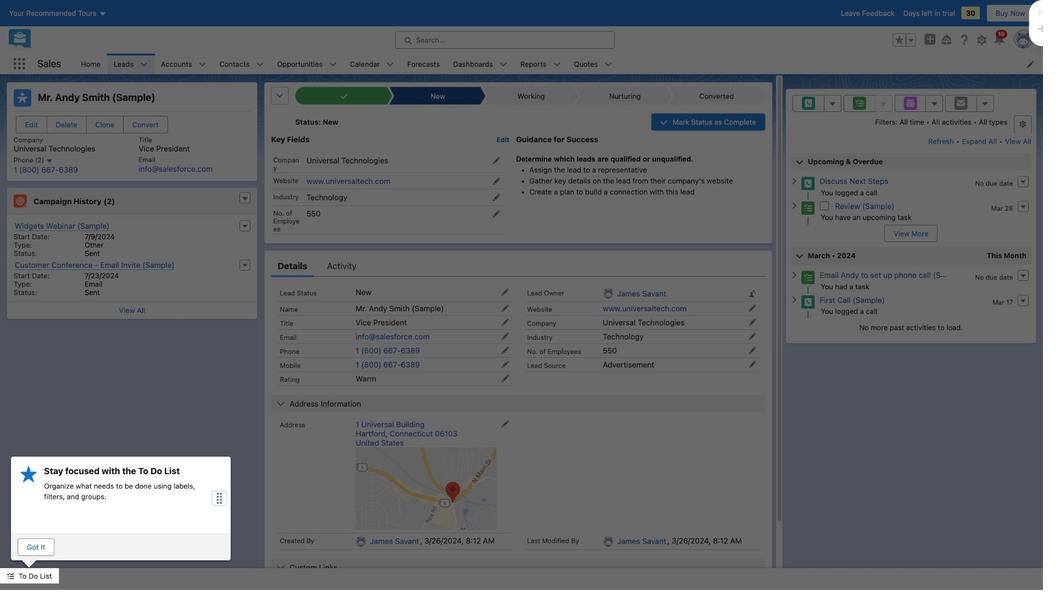 Task type: locate. For each thing, give the bounding box(es) containing it.
list
[[74, 54, 1043, 74]]

group
[[893, 33, 916, 46]]

1 list item from the left
[[74, 54, 107, 74]]

list item
[[74, 54, 107, 74], [401, 54, 446, 74]]

1 horizontal spatial list item
[[401, 54, 446, 74]]

0 horizontal spatial list item
[[74, 54, 107, 74]]



Task type: describe. For each thing, give the bounding box(es) containing it.
text default image
[[7, 573, 14, 580]]

2 list item from the left
[[401, 54, 446, 74]]



Task type: vqa. For each thing, say whether or not it's contained in the screenshot.
status
no



